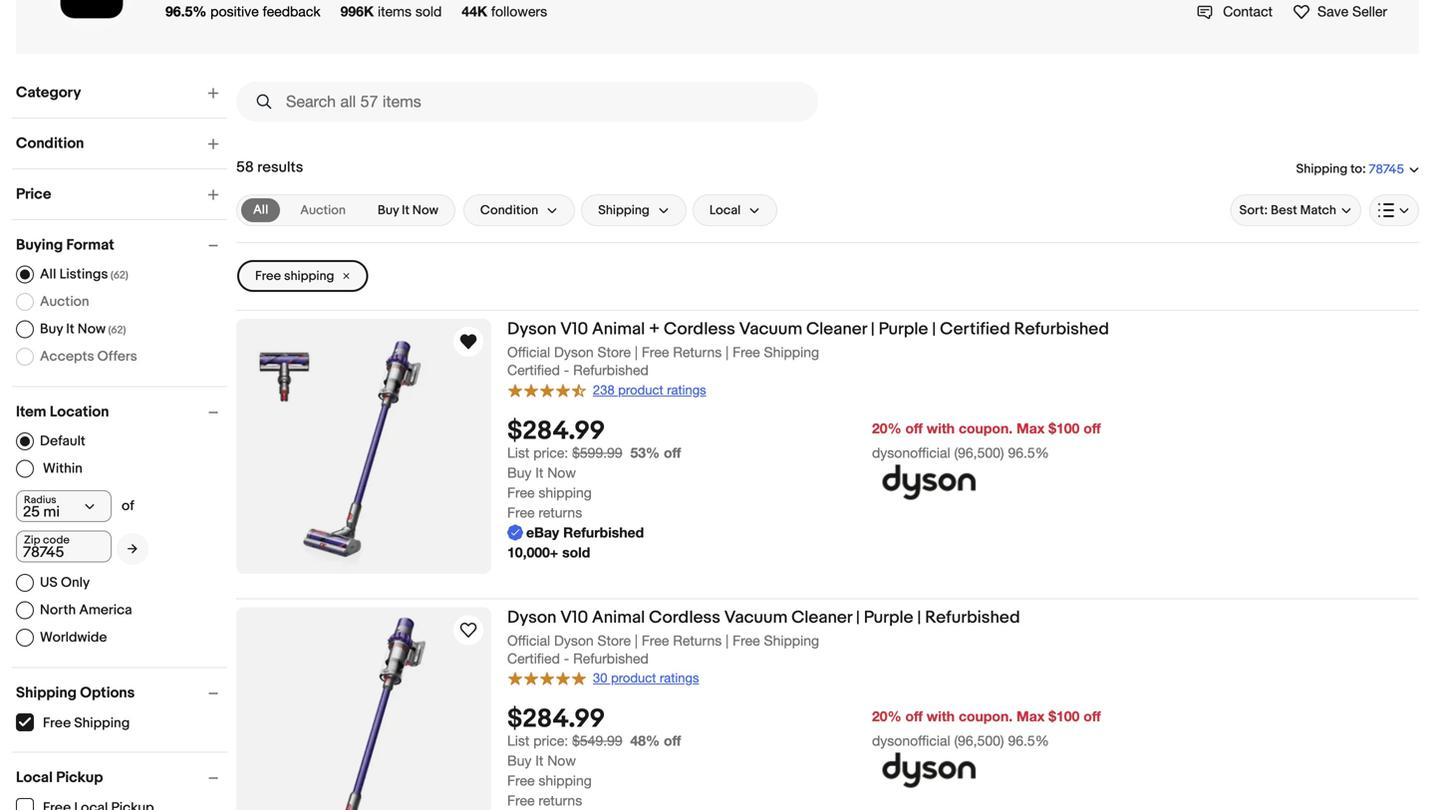 Task type: describe. For each thing, give the bounding box(es) containing it.
 (62) items text field for (62)
[[108, 269, 128, 282]]

1 vertical spatial 96.5%
[[1008, 444, 1049, 461]]

shipping to : 78745
[[1296, 161, 1404, 177]]

max for 20% off with coupon. max $100 off list price: $599.99 53% off
[[1017, 420, 1045, 436]]

78745
[[1369, 162, 1404, 177]]

us
[[40, 574, 58, 591]]

only
[[61, 574, 90, 591]]

main content containing $284.99
[[236, 74, 1419, 810]]

save seller
[[1318, 3, 1387, 19]]

returns inside the dyson v10 animal + cordless vacuum cleaner | purple | certified refurbished official dyson store | free returns | free shipping certified - refurbished
[[673, 344, 722, 360]]

30 product ratings
[[593, 670, 699, 686]]

buying format button
[[16, 236, 227, 254]]

returns inside dyson v10 animal cordless vacuum cleaner | purple | refurbished official dyson store | free returns | free shipping certified - refurbished
[[673, 632, 722, 649]]

coupon. for 20% off with coupon. max $100 off list price: $549.99 48% off
[[959, 708, 1013, 725]]

58 results
[[236, 158, 303, 176]]

shipping options button
[[16, 684, 227, 702]]

shipping inside the dyson v10 animal + cordless vacuum cleaner | purple | certified refurbished official dyson store | free returns | free shipping certified - refurbished
[[764, 344, 819, 360]]

shipping for free shipping
[[284, 268, 334, 284]]

accepts
[[40, 348, 94, 365]]

+
[[649, 319, 660, 340]]

cleaner inside dyson v10 animal cordless vacuum cleaner | purple | refurbished official dyson store | free returns | free shipping certified - refurbished
[[792, 607, 852, 628]]

list for 20% off with coupon. max $100 off list price: $599.99 53% off
[[507, 444, 530, 461]]

sort: best match
[[1240, 203, 1337, 218]]

sort: best match button
[[1231, 194, 1362, 226]]

options
[[80, 684, 135, 702]]

dyson up the 238
[[554, 344, 594, 360]]

10,000+
[[507, 544, 558, 560]]

america
[[79, 602, 132, 619]]

free shipping link
[[16, 714, 131, 732]]

condition inside dropdown button
[[480, 203, 538, 218]]

shipping inside dropdown button
[[598, 203, 650, 218]]

it up accepts
[[66, 321, 74, 338]]

0 vertical spatial certified
[[940, 319, 1010, 340]]

north america link
[[16, 602, 132, 619]]

996k items sold
[[340, 3, 442, 19]]

save seller button
[[1293, 1, 1387, 22]]

$549.99
[[572, 733, 623, 749]]

30 product ratings link
[[507, 669, 699, 687]]

dyson right you are watching this item, click to unwatch image
[[507, 319, 557, 340]]

default link
[[16, 433, 85, 451]]

default
[[40, 433, 85, 450]]

free shipping free returns
[[507, 773, 592, 809]]

contact link
[[1197, 3, 1273, 20]]

local pickup
[[16, 769, 103, 787]]

(62) inside all listings (62)
[[110, 269, 128, 282]]

v10 for dyson v10 animal + cordless vacuum cleaner | purple | certified refurbished
[[560, 319, 588, 340]]

listings
[[59, 266, 108, 283]]

contact
[[1223, 3, 1273, 19]]

visit dysonofficial ebay store! image for refurbished
[[872, 751, 986, 791]]

44k followers
[[462, 3, 547, 19]]

0 horizontal spatial sold
[[415, 3, 442, 19]]

buy right auction 'link' at the top left of the page
[[378, 203, 399, 218]]

animal for +
[[592, 319, 645, 340]]

Search all 57 items field
[[236, 82, 818, 122]]

- inside the dyson v10 animal + cordless vacuum cleaner | purple | certified refurbished official dyson store | free returns | free shipping certified - refurbished
[[564, 362, 569, 378]]

sold inside free shipping free returns ebay refurbished 10,000+ sold
[[562, 544, 590, 560]]

returns for free shipping free returns
[[539, 792, 582, 809]]

$100 for 20% off with coupon. max $100 off list price: $549.99 48% off
[[1049, 708, 1080, 725]]

north america
[[40, 602, 132, 619]]

price
[[16, 185, 51, 203]]

it up ebay at the left
[[536, 464, 544, 481]]

free shipping link
[[237, 260, 368, 292]]

 (62) items text field for now
[[106, 324, 126, 337]]

within
[[43, 460, 83, 477]]

$599.99
[[572, 444, 623, 461]]

store inside dyson v10 animal cordless vacuum cleaner | purple | refurbished official dyson store | free returns | free shipping certified - refurbished
[[598, 632, 631, 649]]

local pickup button
[[16, 769, 227, 787]]

$284.99 for dyson v10 animal cordless vacuum cleaner | purple | refurbished
[[507, 704, 605, 735]]

1 horizontal spatial condition button
[[463, 194, 575, 226]]

coupon. for 20% off with coupon. max $100 off list price: $599.99 53% off
[[959, 420, 1013, 436]]

item location
[[16, 403, 109, 421]]

seller
[[1353, 3, 1387, 19]]

buying format
[[16, 236, 114, 254]]

auction inside 'link'
[[300, 203, 346, 218]]

dyson v10 animal + cordless vacuum cleaner | purple | certified refurbished official dyson store | free returns | free shipping certified - refurbished
[[507, 319, 1109, 378]]

20% for 20% off with coupon. max $100 off list price: $549.99 48% off
[[872, 708, 902, 725]]

shipping inside shipping to : 78745
[[1296, 161, 1348, 177]]

shipping button
[[581, 194, 687, 226]]

238 product ratings
[[593, 382, 706, 398]]

of
[[122, 498, 134, 515]]

shipping for free shipping free returns
[[539, 773, 592, 789]]

0 vertical spatial condition
[[16, 135, 84, 153]]

dyson v10 animal cordless vacuum cleaner | purple | refurbished official dyson store | free returns | free shipping certified - refurbished
[[507, 607, 1020, 667]]

$284.99 for dyson v10 animal + cordless vacuum cleaner | purple | certified refurbished
[[507, 416, 605, 447]]

dyson v10 animal cordless vacuum cleaner | purple | refurbished link
[[507, 607, 1419, 632]]

us only
[[40, 574, 90, 591]]

1 dysonofficial (96,500) 96.5% buy it now from the top
[[507, 444, 1049, 481]]

price: for $599.99
[[533, 444, 568, 461]]

visit dysonofficial ebay store! image for |
[[872, 463, 986, 503]]

us only link
[[16, 574, 90, 592]]

- inside dyson v10 animal cordless vacuum cleaner | purple | refurbished official dyson store | free returns | free shipping certified - refurbished
[[564, 650, 569, 667]]

1 dysonofficial from the top
[[872, 444, 950, 461]]

price: for $549.99
[[533, 733, 568, 749]]

238 product ratings link
[[507, 381, 706, 398]]

followers
[[491, 3, 547, 19]]

pickup
[[56, 769, 103, 787]]

auction link
[[288, 198, 358, 222]]

with for 20% off with coupon. max $100 off list price: $599.99 53% off
[[927, 420, 955, 436]]

buying
[[16, 236, 63, 254]]

238
[[593, 382, 615, 398]]

animal for cordless
[[592, 607, 645, 628]]

all link
[[241, 198, 280, 222]]

accepts offers
[[40, 348, 137, 365]]

to
[[1351, 161, 1363, 177]]

offers
[[97, 348, 137, 365]]

category button
[[16, 84, 227, 102]]

positive
[[210, 3, 259, 19]]

44k
[[462, 3, 487, 19]]

48%
[[630, 733, 660, 749]]

category
[[16, 84, 81, 102]]

free shipping free returns ebay refurbished 10,000+ sold
[[507, 484, 644, 560]]

96.5% positive feedback
[[165, 3, 321, 19]]

2 (96,500) from the top
[[954, 733, 1004, 749]]

ebay
[[526, 524, 559, 541]]

cordless inside the dyson v10 animal + cordless vacuum cleaner | purple | certified refurbished official dyson store | free returns | free shipping certified - refurbished
[[664, 319, 735, 340]]

58
[[236, 158, 254, 176]]



Task type: vqa. For each thing, say whether or not it's contained in the screenshot.
Format
yes



Task type: locate. For each thing, give the bounding box(es) containing it.
coupon. inside 20% off with coupon. max $100 off list price: $549.99 48% off
[[959, 708, 1013, 725]]

0 vertical spatial with
[[927, 420, 955, 436]]

returns
[[673, 344, 722, 360], [673, 632, 722, 649]]

0 vertical spatial cordless
[[664, 319, 735, 340]]

vacuum inside dyson v10 animal cordless vacuum cleaner | purple | refurbished official dyson store | free returns | free shipping certified - refurbished
[[724, 607, 788, 628]]

1 vertical spatial all
[[40, 266, 56, 283]]

vacuum
[[739, 319, 803, 340], [724, 607, 788, 628]]

1 vertical spatial returns
[[539, 792, 582, 809]]

0 vertical spatial official
[[507, 344, 550, 360]]

format
[[66, 236, 114, 254]]

official
[[507, 344, 550, 360], [507, 632, 550, 649]]

listing options selector. list view selected. image
[[1378, 202, 1410, 218]]

1 vertical spatial price:
[[533, 733, 568, 749]]

animal
[[592, 319, 645, 340], [592, 607, 645, 628]]

1 - from the top
[[564, 362, 569, 378]]

ratings for cordless
[[660, 670, 699, 686]]

coupon.
[[959, 420, 1013, 436], [959, 708, 1013, 725]]

30
[[593, 670, 607, 686]]

dyson v10 animal cordless vacuum cleaner | purple | refurbished heading
[[507, 607, 1020, 628]]

1 vertical spatial returns
[[673, 632, 722, 649]]

2 vertical spatial shipping
[[539, 773, 592, 789]]

2 returns from the top
[[539, 792, 582, 809]]

worldwide link
[[16, 629, 107, 647]]

1 vertical spatial shipping
[[539, 484, 592, 501]]

0 vertical spatial (96,500)
[[954, 444, 1004, 461]]

worldwide
[[40, 629, 107, 646]]

20% off with coupon. max $100 off list price: $599.99 53% off
[[507, 420, 1101, 461]]

with down dyson v10 animal cordless vacuum cleaner | purple | refurbished link
[[927, 708, 955, 725]]

2 v10 from the top
[[560, 607, 588, 628]]

store
[[598, 344, 631, 360], [598, 632, 631, 649]]

1 vertical spatial ratings
[[660, 670, 699, 686]]

0 vertical spatial dysonofficial
[[872, 444, 950, 461]]

you are watching this item, click to unwatch image
[[457, 330, 480, 354]]

shipping inside free shipping link
[[284, 268, 334, 284]]

$284.99 down the 238
[[507, 416, 605, 447]]

20% inside 20% off with coupon. max $100 off list price: $599.99 53% off
[[872, 420, 902, 436]]

1 vertical spatial auction
[[40, 293, 89, 310]]

local left pickup
[[16, 769, 53, 787]]

shipping inside the free shipping free returns
[[539, 773, 592, 789]]

location
[[50, 403, 109, 421]]

1 $100 from the top
[[1049, 420, 1080, 436]]

list inside 20% off with coupon. max $100 off list price: $599.99 53% off
[[507, 444, 530, 461]]

all down buying
[[40, 266, 56, 283]]

2 vertical spatial 96.5%
[[1008, 733, 1049, 749]]

0 vertical spatial all
[[253, 202, 268, 218]]

feedback
[[263, 3, 321, 19]]

2 vertical spatial certified
[[507, 650, 560, 667]]

all down '58 results'
[[253, 202, 268, 218]]

(96,500)
[[954, 444, 1004, 461], [954, 733, 1004, 749]]

2 $100 from the top
[[1049, 708, 1080, 725]]

v10 inside the dyson v10 animal + cordless vacuum cleaner | purple | certified refurbished official dyson store | free returns | free shipping certified - refurbished
[[560, 319, 588, 340]]

free shipping
[[43, 715, 130, 732]]

(62) inside buy it now (62)
[[108, 324, 126, 337]]

all listings (62)
[[40, 266, 128, 283]]

official inside the dyson v10 animal + cordless vacuum cleaner | purple | certified refurbished official dyson store | free returns | free shipping certified - refurbished
[[507, 344, 550, 360]]

purple inside dyson v10 animal cordless vacuum cleaner | purple | refurbished official dyson store | free returns | free shipping certified - refurbished
[[864, 607, 914, 628]]

0 vertical spatial cleaner
[[806, 319, 867, 340]]

:
[[1363, 161, 1366, 177]]

1 horizontal spatial local
[[709, 203, 741, 218]]

1 vertical spatial store
[[598, 632, 631, 649]]

1 horizontal spatial auction
[[300, 203, 346, 218]]

$100 inside 20% off with coupon. max $100 off list price: $549.99 48% off
[[1049, 708, 1080, 725]]

ratings inside 'link'
[[660, 670, 699, 686]]

shipping inside free shipping free returns ebay refurbished 10,000+ sold
[[539, 484, 592, 501]]

$284.99 down 30
[[507, 704, 605, 735]]

returns up 30 product ratings
[[673, 632, 722, 649]]

1 vertical spatial cleaner
[[792, 607, 852, 628]]

animal left +
[[592, 319, 645, 340]]

0 vertical spatial price:
[[533, 444, 568, 461]]

1 vertical spatial v10
[[560, 607, 588, 628]]

0 vertical spatial visit dysonofficial ebay store! image
[[872, 463, 986, 503]]

2 dysonofficial from the top
[[872, 733, 950, 749]]

official inside dyson v10 animal cordless vacuum cleaner | purple | refurbished official dyson store | free returns | free shipping certified - refurbished
[[507, 632, 550, 649]]

list for 20% off with coupon. max $100 off list price: $549.99 48% off
[[507, 733, 530, 749]]

- up 238 product ratings link
[[564, 362, 569, 378]]

all for all listings (62)
[[40, 266, 56, 283]]

price: inside 20% off with coupon. max $100 off list price: $549.99 48% off
[[533, 733, 568, 749]]

dyson v10 animal + cordless vacuum cleaner | purple | certified refurbished link
[[507, 319, 1419, 343]]

1 vertical spatial dysonofficial
[[872, 733, 950, 749]]

official right watch dyson v10 animal cordless vacuum cleaner | purple | refurbished image
[[507, 632, 550, 649]]

shipping down $549.99
[[539, 773, 592, 789]]

list
[[507, 444, 530, 461], [507, 733, 530, 749]]

it
[[402, 203, 410, 218], [66, 321, 74, 338], [536, 464, 544, 481], [536, 753, 544, 769]]

product for +
[[618, 382, 663, 398]]

dysonofficial
[[872, 444, 950, 461], [872, 733, 950, 749]]

returns
[[539, 504, 582, 521], [539, 792, 582, 809]]

0 vertical spatial shipping
[[284, 268, 334, 284]]

1 horizontal spatial condition
[[480, 203, 538, 218]]

All selected text field
[[253, 201, 268, 219]]

v10 up 30 product ratings 'link'
[[560, 607, 588, 628]]

1 returns from the top
[[673, 344, 722, 360]]

dyson up 30
[[554, 632, 594, 649]]

animal inside the dyson v10 animal + cordless vacuum cleaner | purple | certified refurbished official dyson store | free returns | free shipping certified - refurbished
[[592, 319, 645, 340]]

item location button
[[16, 403, 227, 421]]

dyson v10 animal cordless vacuum cleaner | purple | refurbished image
[[236, 607, 491, 810]]

1 vertical spatial (96,500)
[[954, 733, 1004, 749]]

eBay Refurbished text field
[[507, 523, 644, 543]]

1 vertical spatial animal
[[592, 607, 645, 628]]

1 with from the top
[[927, 420, 955, 436]]

returns up the ebay refurbished text field
[[539, 504, 582, 521]]

1 vertical spatial local
[[16, 769, 53, 787]]

returns down $549.99
[[539, 792, 582, 809]]

2 returns from the top
[[673, 632, 722, 649]]

1 vertical spatial $100
[[1049, 708, 1080, 725]]

$100
[[1049, 420, 1080, 436], [1049, 708, 1080, 725]]

product right 30
[[611, 670, 656, 686]]

it up the free shipping free returns
[[536, 753, 544, 769]]

2 visit dysonofficial ebay store! image from the top
[[872, 751, 986, 791]]

0 vertical spatial 96.5%
[[165, 3, 207, 19]]

vacuum inside the dyson v10 animal + cordless vacuum cleaner | purple | certified refurbished official dyson store | free returns | free shipping certified - refurbished
[[739, 319, 803, 340]]

(62) up offers
[[108, 324, 126, 337]]

0 vertical spatial local
[[709, 203, 741, 218]]

save
[[1318, 3, 1349, 19]]

coupon. down dyson v10 animal cordless vacuum cleaner | purple | refurbished link
[[959, 708, 1013, 725]]

1 vertical spatial product
[[611, 670, 656, 686]]

0 horizontal spatial local
[[16, 769, 53, 787]]

1 vertical spatial condition
[[480, 203, 538, 218]]

2 price: from the top
[[533, 733, 568, 749]]

cordless right +
[[664, 319, 735, 340]]

2 - from the top
[[564, 650, 569, 667]]

0 vertical spatial dysonofficial (96,500) 96.5% buy it now
[[507, 444, 1049, 481]]

0 vertical spatial purple
[[879, 319, 928, 340]]

1 vertical spatial cordless
[[649, 607, 721, 628]]

certified
[[940, 319, 1010, 340], [507, 362, 560, 378], [507, 650, 560, 667]]

1 vertical spatial vacuum
[[724, 607, 788, 628]]

1 horizontal spatial sold
[[562, 544, 590, 560]]

0 vertical spatial max
[[1017, 420, 1045, 436]]

store inside the dyson v10 animal + cordless vacuum cleaner | purple | certified refurbished official dyson store | free returns | free shipping certified - refurbished
[[598, 344, 631, 360]]

product
[[618, 382, 663, 398], [611, 670, 656, 686]]

best
[[1271, 203, 1298, 218]]

(62) down buying format dropdown button
[[110, 269, 128, 282]]

animal inside dyson v10 animal cordless vacuum cleaner | purple | refurbished official dyson store | free returns | free shipping certified - refurbished
[[592, 607, 645, 628]]

all inside main content
[[253, 202, 268, 218]]

1 horizontal spatial all
[[253, 202, 268, 218]]

1 vertical spatial list
[[507, 733, 530, 749]]

0 vertical spatial returns
[[539, 504, 582, 521]]

0 vertical spatial ratings
[[667, 382, 706, 398]]

0 vertical spatial store
[[598, 344, 631, 360]]

dyson v10 animal + cordless vacuum cleaner | purple | certified refurbished heading
[[507, 319, 1109, 340]]

watch dyson v10 animal cordless vacuum cleaner | purple | refurbished image
[[457, 618, 480, 642]]

buy
[[378, 203, 399, 218], [40, 321, 63, 338], [507, 464, 532, 481], [507, 753, 532, 769]]

auction up buy it now (62)
[[40, 293, 89, 310]]

all for all
[[253, 202, 268, 218]]

price button
[[16, 185, 227, 203]]

0 horizontal spatial all
[[40, 266, 56, 283]]

 (62) Items text field
[[108, 269, 128, 282], [106, 324, 126, 337]]

product inside 'link'
[[611, 670, 656, 686]]

- up 30 product ratings 'link'
[[564, 650, 569, 667]]

buy up accepts
[[40, 321, 63, 338]]

it right auction 'link' at the top left of the page
[[402, 203, 410, 218]]

all
[[253, 202, 268, 218], [40, 266, 56, 283]]

certified inside dyson v10 animal cordless vacuum cleaner | purple | refurbished official dyson store | free returns | free shipping certified - refurbished
[[507, 650, 560, 667]]

1 vertical spatial with
[[927, 708, 955, 725]]

1 vertical spatial official
[[507, 632, 550, 649]]

item
[[16, 403, 46, 421]]

coupon. down dyson v10 animal + cordless vacuum cleaner | purple | certified refurbished link
[[959, 420, 1013, 436]]

max inside 20% off with coupon. max $100 off list price: $549.99 48% off
[[1017, 708, 1045, 725]]

1 vertical spatial visit dysonofficial ebay store! image
[[872, 751, 986, 791]]

2 20% from the top
[[872, 708, 902, 725]]

1 vertical spatial condition button
[[463, 194, 575, 226]]

2 dysonofficial (96,500) 96.5% buy it now from the top
[[507, 733, 1049, 769]]

1 vertical spatial purple
[[864, 607, 914, 628]]

price: left $599.99
[[533, 444, 568, 461]]

1 official from the top
[[507, 344, 550, 360]]

with down dyson v10 animal + cordless vacuum cleaner | purple | certified refurbished link
[[927, 420, 955, 436]]

1 vertical spatial max
[[1017, 708, 1045, 725]]

sold down the ebay refurbished text field
[[562, 544, 590, 560]]

$100 inside 20% off with coupon. max $100 off list price: $599.99 53% off
[[1049, 420, 1080, 436]]

price: left $549.99
[[533, 733, 568, 749]]

1 vertical spatial certified
[[507, 362, 560, 378]]

with
[[927, 420, 955, 436], [927, 708, 955, 725]]

dyson
[[507, 319, 557, 340], [554, 344, 594, 360], [507, 607, 557, 628], [554, 632, 594, 649]]

0 vertical spatial list
[[507, 444, 530, 461]]

shipping down auction 'link' at the top left of the page
[[284, 268, 334, 284]]

1 coupon. from the top
[[959, 420, 1013, 436]]

v10 inside dyson v10 animal cordless vacuum cleaner | purple | refurbished official dyson store | free returns | free shipping certified - refurbished
[[560, 607, 588, 628]]

match
[[1300, 203, 1337, 218]]

cordless inside dyson v10 animal cordless vacuum cleaner | purple | refurbished official dyson store | free returns | free shipping certified - refurbished
[[649, 607, 721, 628]]

auction down results
[[300, 203, 346, 218]]

coupon. inside 20% off with coupon. max $100 off list price: $599.99 53% off
[[959, 420, 1013, 436]]

2 store from the top
[[598, 632, 631, 649]]

v10 up 238 product ratings link
[[560, 319, 588, 340]]

20%
[[872, 420, 902, 436], [872, 708, 902, 725]]

0 vertical spatial sold
[[415, 3, 442, 19]]

local for local pickup
[[16, 769, 53, 787]]

 (62) items text field down buying format dropdown button
[[108, 269, 128, 282]]

1 v10 from the top
[[560, 319, 588, 340]]

local button
[[693, 194, 778, 226]]

1 vertical spatial  (62) items text field
[[106, 324, 126, 337]]

 (62) items text field up offers
[[106, 324, 126, 337]]

shipping inside dyson v10 animal cordless vacuum cleaner | purple | refurbished official dyson store | free returns | free shipping certified - refurbished
[[764, 632, 819, 649]]

2 with from the top
[[927, 708, 955, 725]]

(62)
[[110, 269, 128, 282], [108, 324, 126, 337]]

returns for free shipping free returns ebay refurbished 10,000+ sold
[[539, 504, 582, 521]]

1 vertical spatial $284.99
[[507, 704, 605, 735]]

2 list from the top
[[507, 733, 530, 749]]

1 vertical spatial dysonofficial (96,500) 96.5% buy it now
[[507, 733, 1049, 769]]

animal up 30 product ratings 'link'
[[592, 607, 645, 628]]

dysonofficial (96,500) 96.5% buy it now
[[507, 444, 1049, 481], [507, 733, 1049, 769]]

max for 20% off with coupon. max $100 off list price: $549.99 48% off
[[1017, 708, 1045, 725]]

auction
[[300, 203, 346, 218], [40, 293, 89, 310]]

items
[[378, 3, 412, 19]]

list left $599.99
[[507, 444, 530, 461]]

1 $284.99 from the top
[[507, 416, 605, 447]]

sold right items
[[415, 3, 442, 19]]

0 vertical spatial $284.99
[[507, 416, 605, 447]]

1 visit dysonofficial ebay store! image from the top
[[872, 463, 986, 503]]

0 vertical spatial condition button
[[16, 135, 227, 153]]

local for local
[[709, 203, 741, 218]]

0 vertical spatial auction
[[300, 203, 346, 218]]

0 vertical spatial vacuum
[[739, 319, 803, 340]]

ratings up 48%
[[660, 670, 699, 686]]

1 price: from the top
[[533, 444, 568, 461]]

1 20% from the top
[[872, 420, 902, 436]]

returns inside free shipping free returns ebay refurbished 10,000+ sold
[[539, 504, 582, 521]]

1 store from the top
[[598, 344, 631, 360]]

0 horizontal spatial condition button
[[16, 135, 227, 153]]

free shipping
[[255, 268, 334, 284]]

0 vertical spatial (62)
[[110, 269, 128, 282]]

price: inside 20% off with coupon. max $100 off list price: $599.99 53% off
[[533, 444, 568, 461]]

store up 30 product ratings 'link'
[[598, 632, 631, 649]]

20% for 20% off with coupon. max $100 off list price: $599.99 53% off
[[872, 420, 902, 436]]

cordless
[[664, 319, 735, 340], [649, 607, 721, 628]]

None text field
[[16, 531, 112, 563]]

buy up the free shipping free returns
[[507, 753, 532, 769]]

shipping for free shipping free returns ebay refurbished 10,000+ sold
[[539, 484, 592, 501]]

1 animal from the top
[[592, 319, 645, 340]]

visit dysonofficial ebay store! image
[[872, 463, 986, 503], [872, 751, 986, 791]]

1 list from the top
[[507, 444, 530, 461]]

0 vertical spatial  (62) items text field
[[108, 269, 128, 282]]

cleaner inside the dyson v10 animal + cordless vacuum cleaner | purple | certified refurbished official dyson store | free returns | free shipping certified - refurbished
[[806, 319, 867, 340]]

v10
[[560, 319, 588, 340], [560, 607, 588, 628]]

shipping
[[1296, 161, 1348, 177], [598, 203, 650, 218], [764, 344, 819, 360], [764, 632, 819, 649], [16, 684, 77, 702], [74, 715, 130, 732]]

shipping options
[[16, 684, 135, 702]]

local inside dropdown button
[[709, 203, 741, 218]]

1 max from the top
[[1017, 420, 1045, 436]]

0 vertical spatial animal
[[592, 319, 645, 340]]

1 vertical spatial 20%
[[872, 708, 902, 725]]

0 vertical spatial returns
[[673, 344, 722, 360]]

1 vertical spatial coupon.
[[959, 708, 1013, 725]]

|
[[871, 319, 875, 340], [932, 319, 936, 340], [635, 344, 638, 360], [726, 344, 729, 360], [856, 607, 860, 628], [917, 607, 921, 628], [635, 632, 638, 649], [726, 632, 729, 649]]

20% off with coupon. max $100 off list price: $549.99 48% off
[[507, 708, 1101, 749]]

1 vertical spatial -
[[564, 650, 569, 667]]

1 vertical spatial (62)
[[108, 324, 126, 337]]

53%
[[630, 444, 660, 461]]

returns up 238 product ratings
[[673, 344, 722, 360]]

0 vertical spatial 20%
[[872, 420, 902, 436]]

dyson v10 animal + cordless vacuum cleaner | purple | certified refurbished image
[[236, 319, 491, 574]]

$100 for 20% off with coupon. max $100 off list price: $599.99 53% off
[[1049, 420, 1080, 436]]

dyson right watch dyson v10 animal cordless vacuum cleaner | purple | refurbished image
[[507, 607, 557, 628]]

v10 for dyson v10 animal cordless vacuum cleaner | purple | refurbished
[[560, 607, 588, 628]]

with for 20% off with coupon. max $100 off list price: $549.99 48% off
[[927, 708, 955, 725]]

0 vertical spatial product
[[618, 382, 663, 398]]

996k
[[340, 3, 374, 19]]

buy it now
[[378, 203, 438, 218]]

buy it now (62)
[[40, 321, 126, 338]]

ratings for +
[[667, 382, 706, 398]]

2 coupon. from the top
[[959, 708, 1013, 725]]

1 vertical spatial sold
[[562, 544, 590, 560]]

refurbished
[[1014, 319, 1109, 340], [573, 362, 649, 378], [563, 524, 644, 541], [925, 607, 1020, 628], [573, 650, 649, 667]]

2 max from the top
[[1017, 708, 1045, 725]]

1 returns from the top
[[539, 504, 582, 521]]

cordless up 30 product ratings
[[649, 607, 721, 628]]

main content
[[236, 74, 1419, 810]]

apply within filter image
[[128, 542, 138, 555]]

refurbished inside free shipping free returns ebay refurbished 10,000+ sold
[[563, 524, 644, 541]]

north
[[40, 602, 76, 619]]

local right 'shipping' dropdown button
[[709, 203, 741, 218]]

2 $284.99 from the top
[[507, 704, 605, 735]]

with inside 20% off with coupon. max $100 off list price: $599.99 53% off
[[927, 420, 955, 436]]

store up 238 product ratings link
[[598, 344, 631, 360]]

0 vertical spatial -
[[564, 362, 569, 378]]

0 vertical spatial coupon.
[[959, 420, 1013, 436]]

official right you are watching this item, click to unwatch image
[[507, 344, 550, 360]]

condition button
[[16, 135, 227, 153], [463, 194, 575, 226]]

condition
[[16, 135, 84, 153], [480, 203, 538, 218]]

shipping up the ebay refurbished text field
[[539, 484, 592, 501]]

2 official from the top
[[507, 632, 550, 649]]

0 vertical spatial $100
[[1049, 420, 1080, 436]]

ratings right the 238
[[667, 382, 706, 398]]

2 animal from the top
[[592, 607, 645, 628]]

max inside 20% off with coupon. max $100 off list price: $599.99 53% off
[[1017, 420, 1045, 436]]

1 (96,500) from the top
[[954, 444, 1004, 461]]

product right the 238
[[618, 382, 663, 398]]

list inside 20% off with coupon. max $100 off list price: $549.99 48% off
[[507, 733, 530, 749]]

0 vertical spatial v10
[[560, 319, 588, 340]]

0 horizontal spatial auction
[[40, 293, 89, 310]]

buy up ebay at the left
[[507, 464, 532, 481]]

0 horizontal spatial condition
[[16, 135, 84, 153]]

list up the free shipping free returns
[[507, 733, 530, 749]]

sold
[[415, 3, 442, 19], [562, 544, 590, 560]]

returns inside the free shipping free returns
[[539, 792, 582, 809]]

results
[[257, 158, 303, 176]]

20% inside 20% off with coupon. max $100 off list price: $549.99 48% off
[[872, 708, 902, 725]]

purple inside the dyson v10 animal + cordless vacuum cleaner | purple | certified refurbished official dyson store | free returns | free shipping certified - refurbished
[[879, 319, 928, 340]]

buy it now link
[[366, 198, 450, 222]]

price:
[[533, 444, 568, 461], [533, 733, 568, 749]]

with inside 20% off with coupon. max $100 off list price: $549.99 48% off
[[927, 708, 955, 725]]

sort:
[[1240, 203, 1268, 218]]

product for cordless
[[611, 670, 656, 686]]



